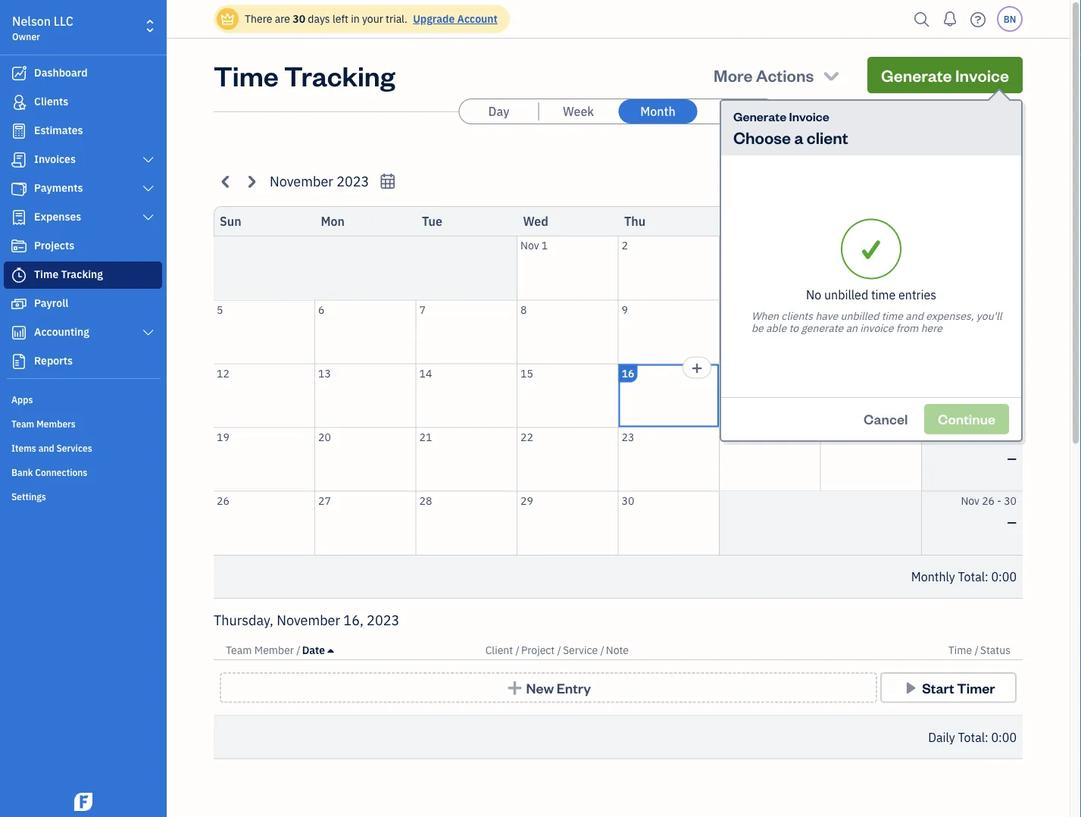 Task type: describe. For each thing, give the bounding box(es) containing it.
0 vertical spatial time
[[872, 287, 896, 302]]

2 vertical spatial time
[[949, 643, 973, 657]]

0 horizontal spatial 30
[[293, 12, 306, 26]]

9 button
[[619, 301, 719, 364]]

3 / from the left
[[558, 643, 562, 657]]

left
[[333, 12, 349, 26]]

0 vertical spatial november
[[270, 172, 333, 190]]

invoice image
[[10, 152, 28, 168]]

time / status
[[949, 643, 1011, 657]]

logged
[[865, 145, 899, 159]]

16 button
[[619, 364, 719, 427]]

28 button
[[417, 492, 517, 555]]

a
[[795, 126, 804, 148]]

week
[[563, 103, 594, 119]]

able
[[767, 321, 787, 335]]

add a time entry image
[[691, 359, 704, 377]]

actions
[[756, 64, 814, 86]]

estimates link
[[4, 118, 162, 145]]

bn
[[1004, 13, 1017, 25]]

start timer
[[923, 679, 996, 697]]

30 inside 'button'
[[622, 494, 635, 508]]

new entry button
[[220, 672, 878, 703]]

29 button
[[518, 492, 618, 555]]

money image
[[10, 296, 28, 312]]

generate invoice button
[[868, 57, 1023, 93]]

items and services link
[[4, 436, 162, 459]]

clients
[[34, 94, 68, 108]]

clients
[[782, 309, 814, 323]]

payroll
[[34, 296, 68, 310]]

by
[[902, 145, 914, 159]]

hours
[[834, 145, 862, 159]]

crown image
[[220, 11, 236, 27]]

8 button
[[518, 301, 618, 364]]

bank connections
[[11, 466, 87, 478]]

5 / from the left
[[975, 643, 979, 657]]

cancel button
[[851, 404, 922, 434]]

expenses
[[34, 210, 81, 224]]

— for nov 19 - 25 —
[[1008, 450, 1017, 466]]

nov for nov 26 - 30 —
[[962, 494, 980, 508]]

no
[[807, 287, 822, 302]]

5 inside nov 5 - 11 —
[[989, 302, 995, 317]]

expense image
[[10, 210, 28, 225]]

and inside main element
[[38, 442, 54, 454]]

25 inside nov 19 - 25 —
[[1005, 430, 1017, 444]]

invoice
[[861, 321, 894, 335]]

dashboard
[[34, 66, 88, 80]]

- for nov 19 - 25 —
[[998, 430, 1002, 444]]

project image
[[10, 239, 28, 254]]

hours logged by
[[834, 145, 914, 159]]

day link
[[460, 99, 539, 124]]

november 2023
[[270, 172, 369, 190]]

settings
[[11, 490, 46, 503]]

from
[[897, 321, 919, 335]]

bank connections link
[[4, 460, 162, 483]]

thursday, november 16, 2023
[[214, 611, 400, 629]]

chevron large down image for invoices
[[141, 154, 155, 166]]

0 vertical spatial unbilled
[[825, 287, 869, 302]]

expenses link
[[4, 204, 162, 231]]

invoices
[[34, 152, 76, 166]]

chevron large down image for payments
[[141, 183, 155, 195]]

7 button
[[417, 301, 517, 364]]

status
[[981, 643, 1011, 657]]

and inside no unbilled time entries when clients have unbilled time and expenses, you'll be able to generate an invoice from here
[[906, 309, 924, 323]]

2 button
[[619, 237, 719, 300]]

nov for nov 1
[[521, 238, 539, 252]]

projects link
[[4, 233, 162, 260]]

21 button
[[417, 428, 517, 491]]

15
[[521, 366, 534, 380]]

19 inside button
[[217, 430, 230, 444]]

plus image
[[506, 680, 524, 696]]

0 vertical spatial tracking
[[284, 57, 395, 93]]

items
[[11, 442, 36, 454]]

: for monthly total
[[986, 569, 989, 585]]

days
[[308, 12, 330, 26]]

client
[[807, 126, 849, 148]]

to
[[790, 321, 799, 335]]

estimate image
[[10, 124, 28, 139]]

tue
[[422, 213, 443, 229]]

26 inside nov 26 - 30 —
[[983, 494, 995, 508]]

next month image
[[243, 173, 260, 190]]

entry
[[557, 679, 591, 697]]

1 / from the left
[[297, 643, 301, 657]]

time tracking link
[[4, 262, 162, 289]]

nelson
[[12, 13, 51, 29]]

nov 1 button
[[518, 237, 618, 300]]

choose a date image
[[379, 172, 397, 190]]

be
[[752, 321, 764, 335]]

4 / from the left
[[601, 643, 605, 657]]

team for team member /
[[226, 643, 252, 657]]

client image
[[10, 95, 28, 110]]

generate for generate invoice choose a client
[[734, 108, 787, 124]]

project
[[521, 643, 555, 657]]

11 button
[[821, 301, 922, 364]]

reports
[[34, 354, 73, 368]]

nov 26 - 30 —
[[962, 494, 1017, 530]]

generate invoice
[[882, 64, 1010, 86]]

your
[[362, 12, 383, 26]]

previous month image
[[218, 173, 235, 190]]

mon
[[321, 213, 345, 229]]

14
[[420, 366, 432, 380]]

- for nov 26 - 30 —
[[998, 494, 1002, 508]]

1
[[542, 238, 548, 252]]

accounting
[[34, 325, 89, 339]]

llc
[[54, 13, 73, 29]]

1 vertical spatial november
[[277, 611, 340, 629]]

apps link
[[4, 387, 162, 410]]

no unbilled time entries when clients have unbilled time and expenses, you'll be able to generate an invoice from here
[[752, 287, 1003, 335]]

connections
[[35, 466, 87, 478]]

notifications image
[[939, 4, 963, 34]]

7
[[420, 302, 426, 317]]

caretup image
[[328, 644, 334, 657]]

chevron large down image for accounting
[[141, 327, 155, 339]]

you'll
[[977, 309, 1003, 323]]

member
[[255, 643, 294, 657]]

team members link
[[4, 412, 162, 434]]

account
[[458, 12, 498, 26]]

: for daily total
[[986, 729, 989, 745]]

daily total : 0:00
[[929, 729, 1017, 745]]

dashboard link
[[4, 60, 162, 87]]

team member /
[[226, 643, 301, 657]]



Task type: vqa. For each thing, say whether or not it's contained in the screenshot.
the 'period'
no



Task type: locate. For each thing, give the bounding box(es) containing it.
0 vertical spatial team
[[11, 418, 34, 430]]

tracking down projects link
[[61, 267, 103, 281]]

nov 1
[[521, 238, 548, 252]]

0 horizontal spatial time tracking
[[34, 267, 103, 281]]

12
[[217, 366, 230, 380]]

invoice down go to help icon
[[956, 64, 1010, 86]]

nov inside nov 26 - 30 —
[[962, 494, 980, 508]]

-
[[998, 302, 1002, 317], [998, 430, 1002, 444], [998, 494, 1002, 508]]

2 25 from the left
[[1005, 430, 1017, 444]]

upgrade
[[413, 12, 455, 26]]

time up invoice
[[872, 287, 896, 302]]

generate inside generate invoice choose a client
[[734, 108, 787, 124]]

invoice up the a
[[789, 108, 830, 124]]

- right the expenses,
[[998, 302, 1002, 317]]

2
[[622, 238, 628, 252]]

1 horizontal spatial 19
[[983, 430, 995, 444]]

unbilled
[[825, 287, 869, 302], [841, 309, 880, 323]]

payments
[[34, 181, 83, 195]]

time down 'there'
[[214, 57, 279, 93]]

- inside nov 19 - 25 —
[[998, 430, 1002, 444]]

invoice inside button
[[956, 64, 1010, 86]]

— inside nov 5 - 11 —
[[1008, 323, 1017, 339]]

invoice for generate invoice choose a client
[[789, 108, 830, 124]]

team inside team members 'link'
[[11, 418, 34, 430]]

report image
[[10, 354, 28, 369]]

services
[[56, 442, 92, 454]]

thursday,
[[214, 611, 274, 629]]

/ left date at the bottom left of the page
[[297, 643, 301, 657]]

12 button
[[214, 364, 315, 427]]

start timer button
[[881, 672, 1017, 703]]

note link
[[606, 643, 629, 657]]

daily
[[929, 729, 956, 745]]

time left status
[[949, 643, 973, 657]]

generate invoice choose a client
[[734, 108, 849, 148]]

30 down nov 19 - 25 —
[[1005, 494, 1017, 508]]

0 horizontal spatial 25
[[824, 430, 837, 444]]

19 inside nov 19 - 25 —
[[983, 430, 995, 444]]

team
[[11, 418, 34, 430], [226, 643, 252, 657]]

4 — from the top
[[1008, 514, 1017, 530]]

are
[[275, 12, 290, 26]]

3 button
[[720, 237, 821, 300]]

0 vertical spatial total
[[959, 569, 986, 585]]

0 horizontal spatial generate
[[734, 108, 787, 124]]

expenses,
[[926, 309, 975, 323]]

8
[[521, 302, 527, 317]]

0 horizontal spatial team
[[11, 418, 34, 430]]

2 chevron large down image from the top
[[141, 212, 155, 224]]

1 vertical spatial chevron large down image
[[141, 327, 155, 339]]

/ left service in the right bottom of the page
[[558, 643, 562, 657]]

chevrondown image
[[821, 64, 842, 86]]

: right daily
[[986, 729, 989, 745]]

nov for nov 19 - 25 —
[[962, 430, 980, 444]]

0 vertical spatial time
[[214, 57, 279, 93]]

1 vertical spatial time
[[34, 267, 59, 281]]

22 button
[[518, 428, 618, 491]]

1 horizontal spatial time
[[214, 57, 279, 93]]

sat
[[827, 213, 846, 229]]

2 total from the top
[[959, 729, 986, 745]]

1 chevron large down image from the top
[[141, 183, 155, 195]]

1 25 from the left
[[824, 430, 837, 444]]

chevron large down image inside expenses link
[[141, 212, 155, 224]]

0 horizontal spatial 11
[[824, 302, 837, 317]]

time tracking down projects link
[[34, 267, 103, 281]]

3 - from the top
[[998, 494, 1002, 508]]

payment image
[[10, 181, 28, 196]]

- inside nov 5 - 11 —
[[998, 302, 1002, 317]]

11 right the you'll
[[1005, 302, 1017, 317]]

1 horizontal spatial time tracking
[[214, 57, 395, 93]]

1 horizontal spatial team
[[226, 643, 252, 657]]

30 right are
[[293, 12, 306, 26]]

date link
[[302, 643, 334, 657]]

11 up generate
[[824, 302, 837, 317]]

1 vertical spatial -
[[998, 430, 1002, 444]]

0 vertical spatial time tracking
[[214, 57, 395, 93]]

2 — from the top
[[1008, 387, 1017, 403]]

5 button
[[214, 301, 315, 364]]

status link
[[981, 643, 1011, 657]]

client / project / service / note
[[486, 643, 629, 657]]

1 — from the top
[[1008, 323, 1017, 339]]

1 horizontal spatial generate
[[882, 64, 953, 86]]

1 horizontal spatial 11
[[1005, 302, 1017, 317]]

search image
[[910, 8, 935, 31]]

16
[[622, 366, 635, 380]]

estimates
[[34, 123, 83, 137]]

chevron large down image up payments link
[[141, 154, 155, 166]]

total for monthly total
[[959, 569, 986, 585]]

chevron large down image inside accounting link
[[141, 327, 155, 339]]

1 vertical spatial 0:00
[[992, 729, 1017, 745]]

1 vertical spatial team
[[226, 643, 252, 657]]

1 horizontal spatial 30
[[622, 494, 635, 508]]

1 19 from the left
[[217, 430, 230, 444]]

— inside nov 26 - 30 —
[[1008, 514, 1017, 530]]

1 vertical spatial 2023
[[367, 611, 400, 629]]

apps
[[11, 393, 33, 406]]

clients link
[[4, 89, 162, 116]]

1 horizontal spatial 25
[[1005, 430, 1017, 444]]

settings link
[[4, 484, 162, 507]]

30 down 23 'button'
[[622, 494, 635, 508]]

1 vertical spatial :
[[986, 729, 989, 745]]

total right daily
[[959, 729, 986, 745]]

/
[[297, 643, 301, 657], [516, 643, 520, 657], [558, 643, 562, 657], [601, 643, 605, 657], [975, 643, 979, 657]]

service link
[[563, 643, 601, 657]]

21
[[420, 430, 432, 444]]

generate for generate invoice
[[882, 64, 953, 86]]

november right next month image at the left top
[[270, 172, 333, 190]]

0 vertical spatial -
[[998, 302, 1002, 317]]

1 horizontal spatial invoice
[[956, 64, 1010, 86]]

2 / from the left
[[516, 643, 520, 657]]

tracking down left
[[284, 57, 395, 93]]

nov inside nov 19 - 25 —
[[962, 430, 980, 444]]

payroll link
[[4, 290, 162, 318]]

team members
[[11, 418, 76, 430]]

25 inside "button"
[[824, 430, 837, 444]]

19 up nov 26 - 30 —
[[983, 430, 995, 444]]

chevron large down image inside payments link
[[141, 183, 155, 195]]

freshbooks image
[[71, 793, 96, 811]]

generate
[[802, 321, 844, 335]]

0 vertical spatial invoice
[[956, 64, 1010, 86]]

26 down nov 19 - 25 —
[[983, 494, 995, 508]]

0:00 down timer
[[992, 729, 1017, 745]]

1 horizontal spatial 5
[[989, 302, 995, 317]]

generate up choose
[[734, 108, 787, 124]]

0 vertical spatial generate
[[882, 64, 953, 86]]

0 vertical spatial chevron large down image
[[141, 183, 155, 195]]

chevron large down image
[[141, 183, 155, 195], [141, 212, 155, 224]]

and right 'items'
[[38, 442, 54, 454]]

— for nov 5 - 11 —
[[1008, 323, 1017, 339]]

20 button
[[315, 428, 416, 491]]

2 11 from the left
[[1005, 302, 1017, 317]]

have
[[816, 309, 839, 323]]

team down apps
[[11, 418, 34, 430]]

26 button
[[214, 492, 315, 555]]

accounting link
[[4, 319, 162, 346]]

5 up 12
[[217, 302, 223, 317]]

fri
[[726, 213, 741, 229]]

time link
[[949, 643, 975, 657]]

invoice for generate invoice
[[956, 64, 1010, 86]]

26 inside "button"
[[217, 494, 230, 508]]

more
[[714, 64, 753, 86]]

wed
[[523, 213, 549, 229]]

1 : from the top
[[986, 569, 989, 585]]

2 : from the top
[[986, 729, 989, 745]]

1 vertical spatial chevron large down image
[[141, 212, 155, 224]]

0 horizontal spatial and
[[38, 442, 54, 454]]

service
[[563, 643, 598, 657]]

10 button
[[720, 301, 821, 364]]

invoices link
[[4, 146, 162, 174]]

time tracking inside main element
[[34, 267, 103, 281]]

sun
[[220, 213, 242, 229]]

0 horizontal spatial 19
[[217, 430, 230, 444]]

30 button
[[619, 492, 719, 555]]

start
[[923, 679, 955, 697]]

1 vertical spatial tracking
[[61, 267, 103, 281]]

0:00 down nov 26 - 30 —
[[992, 569, 1017, 585]]

19 down 12 button
[[217, 430, 230, 444]]

there
[[245, 12, 272, 26]]

tracking inside the time tracking link
[[61, 267, 103, 281]]

1 vertical spatial time
[[882, 309, 904, 323]]

2 0:00 from the top
[[992, 729, 1017, 745]]

1 - from the top
[[998, 302, 1002, 317]]

generate down "search" image
[[882, 64, 953, 86]]

1 26 from the left
[[217, 494, 230, 508]]

0:00 for daily total : 0:00
[[992, 729, 1017, 745]]

11 inside "button"
[[824, 302, 837, 317]]

— inside nov 19 - 25 —
[[1008, 450, 1017, 466]]

2 horizontal spatial 30
[[1005, 494, 1017, 508]]

and
[[906, 309, 924, 323], [38, 442, 54, 454]]

27
[[318, 494, 331, 508]]

11
[[824, 302, 837, 317], [1005, 302, 1017, 317]]

month link
[[619, 99, 698, 124]]

26 down 19 button on the bottom left
[[217, 494, 230, 508]]

0 horizontal spatial time
[[34, 267, 59, 281]]

unbilled right have
[[841, 309, 880, 323]]

time down entries
[[882, 309, 904, 323]]

2 - from the top
[[998, 430, 1002, 444]]

- inside nov 26 - 30 —
[[998, 494, 1002, 508]]

chevron large down image up expenses link
[[141, 183, 155, 195]]

/ right client
[[516, 643, 520, 657]]

team down thursday,
[[226, 643, 252, 657]]

trial.
[[386, 12, 408, 26]]

5 inside 5 button
[[217, 302, 223, 317]]

more actions button
[[701, 57, 856, 93]]

0 horizontal spatial tracking
[[61, 267, 103, 281]]

main element
[[0, 0, 205, 817]]

1 11 from the left
[[824, 302, 837, 317]]

invoice inside generate invoice choose a client
[[789, 108, 830, 124]]

here
[[922, 321, 943, 335]]

1 vertical spatial total
[[959, 729, 986, 745]]

unbilled up have
[[825, 287, 869, 302]]

0 vertical spatial :
[[986, 569, 989, 585]]

projects
[[34, 238, 74, 252]]

0 horizontal spatial 5
[[217, 302, 223, 317]]

total for daily total
[[959, 729, 986, 745]]

choose
[[734, 126, 792, 148]]

: right monthly on the bottom of page
[[986, 569, 989, 585]]

1 vertical spatial invoice
[[789, 108, 830, 124]]

24
[[723, 430, 736, 444]]

and down entries
[[906, 309, 924, 323]]

3
[[723, 238, 730, 252]]

30 inside nov 26 - 30 —
[[1005, 494, 1017, 508]]

— for nov 26 - 30 —
[[1008, 514, 1017, 530]]

time inside main element
[[34, 267, 59, 281]]

5 right the expenses,
[[989, 302, 995, 317]]

/ left note
[[601, 643, 605, 657]]

1 vertical spatial generate
[[734, 108, 787, 124]]

0 horizontal spatial invoice
[[789, 108, 830, 124]]

1 total from the top
[[959, 569, 986, 585]]

2 chevron large down image from the top
[[141, 327, 155, 339]]

nov inside nov 5 - 11 —
[[968, 302, 987, 317]]

cancel
[[864, 410, 908, 428]]

- up nov 26 - 30 —
[[998, 430, 1002, 444]]

1 chevron large down image from the top
[[141, 154, 155, 166]]

:
[[986, 569, 989, 585], [986, 729, 989, 745]]

2 5 from the left
[[989, 302, 995, 317]]

dashboard image
[[10, 66, 28, 81]]

date
[[302, 643, 325, 657]]

2 vertical spatial -
[[998, 494, 1002, 508]]

time
[[214, 57, 279, 93], [34, 267, 59, 281], [949, 643, 973, 657]]

2023 left choose a date icon
[[337, 172, 369, 190]]

1 vertical spatial time tracking
[[34, 267, 103, 281]]

- for nov 5 - 11 —
[[998, 302, 1002, 317]]

monthly total : 0:00
[[912, 569, 1017, 585]]

go to help image
[[967, 8, 991, 31]]

19
[[217, 430, 230, 444], [983, 430, 995, 444]]

1 5 from the left
[[217, 302, 223, 317]]

6 button
[[315, 301, 416, 364]]

0 vertical spatial and
[[906, 309, 924, 323]]

2023 right the 16,
[[367, 611, 400, 629]]

generate inside generate invoice button
[[882, 64, 953, 86]]

1 vertical spatial and
[[38, 442, 54, 454]]

11 inside nov 5 - 11 —
[[1005, 302, 1017, 317]]

- down nov 19 - 25 —
[[998, 494, 1002, 508]]

/ left status
[[975, 643, 979, 657]]

20
[[318, 430, 331, 444]]

14 button
[[417, 364, 517, 427]]

chevron large down image for expenses
[[141, 212, 155, 224]]

1 horizontal spatial and
[[906, 309, 924, 323]]

reports link
[[4, 348, 162, 375]]

time right timer image
[[34, 267, 59, 281]]

team for team members
[[11, 418, 34, 430]]

nov inside button
[[521, 238, 539, 252]]

0 vertical spatial chevron large down image
[[141, 154, 155, 166]]

1 horizontal spatial tracking
[[284, 57, 395, 93]]

2 horizontal spatial time
[[949, 643, 973, 657]]

timer image
[[10, 268, 28, 283]]

an
[[846, 321, 858, 335]]

owner
[[12, 30, 40, 42]]

time tracking down days
[[214, 57, 395, 93]]

chevron large down image down payments link
[[141, 212, 155, 224]]

entries
[[899, 287, 937, 302]]

nov for nov 5 - 11 —
[[968, 302, 987, 317]]

2 19 from the left
[[983, 430, 995, 444]]

0 vertical spatial 2023
[[337, 172, 369, 190]]

19 button
[[214, 428, 315, 491]]

play image
[[903, 680, 920, 696]]

1 vertical spatial unbilled
[[841, 309, 880, 323]]

0 horizontal spatial 26
[[217, 494, 230, 508]]

0 vertical spatial 0:00
[[992, 569, 1017, 585]]

28
[[420, 494, 432, 508]]

1 horizontal spatial 26
[[983, 494, 995, 508]]

chevron large down image down the "payroll" link
[[141, 327, 155, 339]]

note
[[606, 643, 629, 657]]

chart image
[[10, 325, 28, 340]]

0:00 for monthly total : 0:00
[[992, 569, 1017, 585]]

november up date at the bottom left of the page
[[277, 611, 340, 629]]

chevron large down image
[[141, 154, 155, 166], [141, 327, 155, 339]]

1 0:00 from the top
[[992, 569, 1017, 585]]

bank
[[11, 466, 33, 478]]

2 26 from the left
[[983, 494, 995, 508]]

total right monthly on the bottom of page
[[959, 569, 986, 585]]

3 — from the top
[[1008, 450, 1017, 466]]



